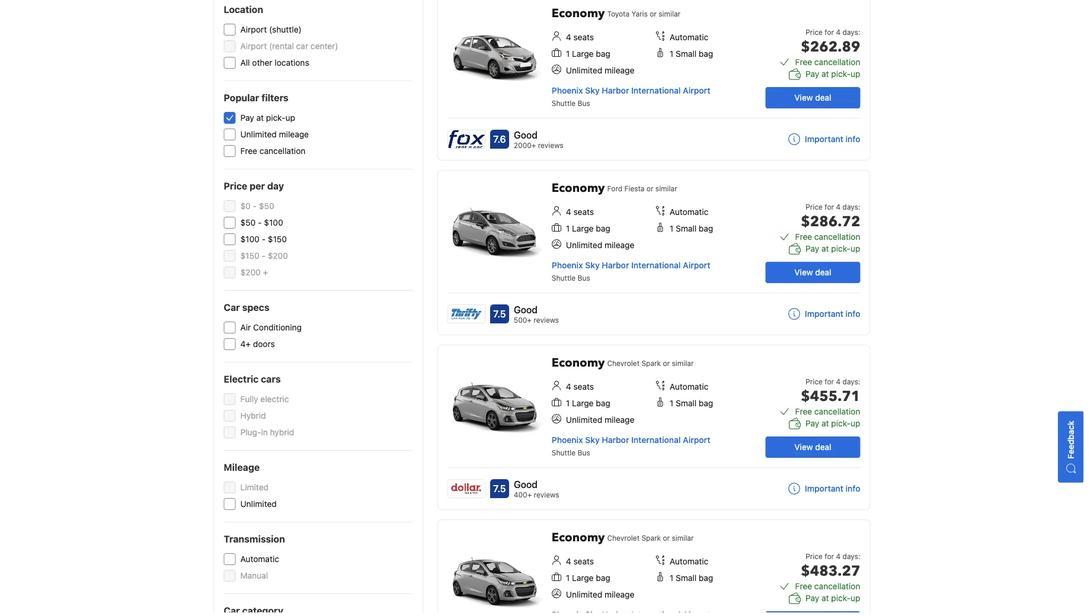 Task type: vqa. For each thing, say whether or not it's contained in the screenshot.
info associated with $286.72
yes



Task type: locate. For each thing, give the bounding box(es) containing it.
2 customer rating 7.5 good element from the top
[[514, 478, 559, 492]]

economy toyota yaris or similar
[[552, 5, 680, 22]]

1 vertical spatial harbor
[[602, 260, 629, 270]]

price left the per
[[224, 180, 247, 192]]

2 vertical spatial sky
[[585, 435, 600, 445]]

2 vertical spatial reviews
[[534, 491, 559, 499]]

view deal down $455.71
[[794, 442, 831, 452]]

0 vertical spatial important info button
[[788, 133, 860, 145]]

mileage for $286.72
[[605, 240, 634, 250]]

0 vertical spatial economy chevrolet spark or similar
[[552, 355, 694, 371]]

2 view deal button from the top
[[765, 262, 860, 283]]

unlimited mileage
[[566, 65, 634, 75], [240, 130, 309, 139], [566, 240, 634, 250], [566, 415, 634, 425], [566, 590, 634, 600]]

phoenix sky harbor international airport shuttle bus for $455.71
[[552, 435, 710, 457]]

pick- down the filters
[[266, 113, 285, 123]]

free cancellation down $483.27
[[795, 582, 860, 592]]

price up $483.27
[[806, 552, 823, 561]]

pay down $455.71
[[806, 419, 819, 429]]

at down $262.89
[[822, 69, 829, 79]]

good inside good 500+ reviews
[[514, 304, 538, 316]]

up down $455.71
[[851, 419, 860, 429]]

2 vertical spatial view
[[794, 442, 813, 452]]

good inside good 400+ reviews
[[514, 479, 538, 490]]

1 customer rating 7.5 good element from the top
[[514, 303, 559, 317]]

2 1 small bag from the top
[[670, 224, 713, 234]]

4 seats
[[566, 32, 594, 42], [566, 207, 594, 217], [566, 382, 594, 392], [566, 557, 594, 567]]

view down $455.71
[[794, 442, 813, 452]]

7.5 left 500+
[[493, 308, 506, 320]]

0 vertical spatial $100
[[264, 218, 283, 228]]

2 4 seats from the top
[[566, 207, 594, 217]]

0 vertical spatial bus
[[578, 99, 590, 107]]

cancellation down $286.72
[[814, 232, 860, 242]]

days: inside price for 4 days: $455.71
[[843, 378, 860, 386]]

reviews right "2000+"
[[538, 141, 563, 149]]

1 small bag
[[670, 49, 713, 59], [670, 224, 713, 234], [670, 399, 713, 408], [670, 573, 713, 583]]

similar inside economy toyota yaris or similar
[[659, 9, 680, 18]]

2 important info from the top
[[805, 309, 860, 319]]

important
[[805, 134, 843, 144], [805, 309, 843, 319], [805, 484, 843, 494]]

price up $455.71
[[806, 378, 823, 386]]

3 4 seats from the top
[[566, 382, 594, 392]]

for up $286.72
[[825, 203, 834, 211]]

view deal for $262.89
[[794, 93, 831, 103]]

price for $455.71
[[806, 378, 823, 386]]

important info button
[[788, 133, 860, 145], [788, 308, 860, 320], [788, 483, 860, 495]]

4 product card group from the top
[[437, 520, 870, 613]]

unlimited for product card group containing $483.27
[[566, 590, 602, 600]]

shuttle up customer rating 7.6 good element on the top
[[552, 99, 576, 107]]

view down $262.89
[[794, 93, 813, 103]]

1 vertical spatial view
[[794, 268, 813, 277]]

2 vertical spatial view deal button
[[765, 437, 860, 458]]

for up $455.71
[[825, 378, 834, 386]]

important info for $286.72
[[805, 309, 860, 319]]

for inside price for 4 days: $286.72
[[825, 203, 834, 211]]

2 vertical spatial good
[[514, 479, 538, 490]]

$50 down the $0
[[240, 218, 256, 228]]

1 spark from the top
[[642, 359, 661, 367]]

pay
[[806, 69, 819, 79], [240, 113, 254, 123], [806, 244, 819, 254], [806, 419, 819, 429], [806, 594, 819, 603]]

2 1 large bag from the top
[[566, 224, 610, 234]]

unlimited mileage for $286.72
[[566, 240, 634, 250]]

2 7.5 from the top
[[493, 483, 506, 495]]

plug-in hybrid
[[240, 428, 294, 437]]

phoenix sky harbor international airport shuttle bus
[[552, 86, 710, 107], [552, 260, 710, 282], [552, 435, 710, 457]]

deal down $286.72
[[815, 268, 831, 277]]

4 inside price for 4 days: $483.27
[[836, 552, 841, 561]]

1 horizontal spatial $100
[[264, 218, 283, 228]]

3 harbor from the top
[[602, 435, 629, 445]]

1 vertical spatial phoenix
[[552, 260, 583, 270]]

sky
[[585, 86, 600, 95], [585, 260, 600, 270], [585, 435, 600, 445]]

pay for $262.89
[[806, 69, 819, 79]]

0 vertical spatial view deal button
[[765, 87, 860, 108]]

product card group
[[437, 0, 875, 161], [437, 170, 875, 335], [437, 345, 875, 510], [437, 520, 870, 613]]

0 vertical spatial view deal
[[794, 93, 831, 103]]

1 vertical spatial $100
[[240, 234, 260, 244]]

automatic for $455.71
[[670, 382, 708, 392]]

free up price per day
[[240, 146, 257, 156]]

1 shuttle from the top
[[552, 99, 576, 107]]

reviews inside good 400+ reviews
[[534, 491, 559, 499]]

2 vertical spatial important info button
[[788, 483, 860, 495]]

1 vertical spatial reviews
[[534, 316, 559, 324]]

automatic for $286.72
[[670, 207, 708, 217]]

1 large bag
[[566, 49, 610, 59], [566, 224, 610, 234], [566, 399, 610, 408], [566, 573, 610, 583]]

price up $262.89
[[806, 28, 823, 36]]

phoenix sky harbor international airport shuttle bus for $286.72
[[552, 260, 710, 282]]

product card group containing $262.89
[[437, 0, 875, 161]]

7.5 left 400+
[[493, 483, 506, 495]]

days:
[[843, 28, 860, 36], [843, 203, 860, 211], [843, 378, 860, 386], [843, 552, 860, 561]]

pick- down $455.71
[[831, 419, 851, 429]]

customer rating 7.5 good element
[[514, 303, 559, 317], [514, 478, 559, 492]]

pay at pick-up down $286.72
[[806, 244, 860, 254]]

for for $483.27
[[825, 552, 834, 561]]

similar
[[659, 9, 680, 18], [655, 184, 677, 193], [672, 359, 694, 367], [672, 534, 694, 542]]

view
[[794, 93, 813, 103], [794, 268, 813, 277], [794, 442, 813, 452]]

unlimited for product card group containing $262.89
[[566, 65, 602, 75]]

supplied by rc - thrifty image
[[448, 305, 485, 323]]

important info button for $286.72
[[788, 308, 860, 320]]

reviews inside good 2000+ reviews
[[538, 141, 563, 149]]

0 vertical spatial $150
[[268, 234, 287, 244]]

at down popular filters
[[256, 113, 264, 123]]

- down the "$100 - $150"
[[262, 251, 265, 261]]

phoenix up customer rating 7.6 good element on the top
[[552, 86, 583, 95]]

0 horizontal spatial $200
[[240, 268, 261, 277]]

2 international from the top
[[631, 260, 681, 270]]

free
[[795, 57, 812, 67], [240, 146, 257, 156], [795, 232, 812, 242], [795, 407, 812, 417], [795, 582, 812, 592]]

2 chevrolet from the top
[[607, 534, 640, 542]]

view deal for $286.72
[[794, 268, 831, 277]]

0 horizontal spatial $150
[[240, 251, 259, 261]]

$200
[[268, 251, 288, 261], [240, 268, 261, 277]]

transmission
[[224, 534, 285, 545]]

small for $286.72
[[676, 224, 696, 234]]

$100 up the "$100 - $150"
[[264, 218, 283, 228]]

2 vertical spatial phoenix
[[552, 435, 583, 445]]

2 seats from the top
[[573, 207, 594, 217]]

up
[[851, 69, 860, 79], [285, 113, 295, 123], [851, 244, 860, 254], [851, 419, 860, 429], [851, 594, 860, 603]]

days: up $262.89
[[843, 28, 860, 36]]

0 vertical spatial phoenix sky harbor international airport button
[[552, 86, 710, 95]]

deal for $455.71
[[815, 442, 831, 452]]

good 400+ reviews
[[514, 479, 559, 499]]

- down $0 - $50
[[258, 218, 262, 228]]

price inside price for 4 days: $286.72
[[806, 203, 823, 211]]

1 vertical spatial bus
[[578, 274, 590, 282]]

3 shuttle from the top
[[552, 449, 576, 457]]

1 7.5 from the top
[[493, 308, 506, 320]]

2 for from the top
[[825, 203, 834, 211]]

2 vertical spatial info
[[846, 484, 860, 494]]

1 phoenix sky harbor international airport shuttle bus from the top
[[552, 86, 710, 107]]

1 phoenix from the top
[[552, 86, 583, 95]]

2 vertical spatial view deal
[[794, 442, 831, 452]]

2 shuttle from the top
[[552, 274, 576, 282]]

view for $262.89
[[794, 93, 813, 103]]

1 small bag for $286.72
[[670, 224, 713, 234]]

cancellation
[[814, 57, 860, 67], [259, 146, 305, 156], [814, 232, 860, 242], [814, 407, 860, 417], [814, 582, 860, 592]]

1 vertical spatial important info
[[805, 309, 860, 319]]

airport for $262.89
[[683, 86, 710, 95]]

3 phoenix sky harbor international airport button from the top
[[552, 435, 710, 445]]

good up 400+
[[514, 479, 538, 490]]

large for $455.71
[[572, 399, 594, 408]]

1 good from the top
[[514, 130, 538, 141]]

pay down $286.72
[[806, 244, 819, 254]]

deal down $455.71
[[815, 442, 831, 452]]

0 vertical spatial reviews
[[538, 141, 563, 149]]

3 small from the top
[[676, 399, 696, 408]]

international for $455.71
[[631, 435, 681, 445]]

location
[[224, 4, 263, 15]]

2 important from the top
[[805, 309, 843, 319]]

info
[[846, 134, 860, 144], [846, 309, 860, 319], [846, 484, 860, 494]]

free for $483.27
[[795, 582, 812, 592]]

1 vertical spatial important
[[805, 309, 843, 319]]

2 view from the top
[[794, 268, 813, 277]]

7.5 element
[[490, 305, 509, 324], [490, 479, 509, 498]]

1 view deal button from the top
[[765, 87, 860, 108]]

1 vertical spatial 7.5
[[493, 483, 506, 495]]

2 vertical spatial harbor
[[602, 435, 629, 445]]

7.5
[[493, 308, 506, 320], [493, 483, 506, 495]]

for inside price for 4 days: $483.27
[[825, 552, 834, 561]]

economy for $286.72
[[552, 180, 605, 196]]

1 1 small bag from the top
[[670, 49, 713, 59]]

view deal button for $262.89
[[765, 87, 860, 108]]

$50
[[259, 201, 274, 211], [240, 218, 256, 228]]

2 economy from the top
[[552, 180, 605, 196]]

free down $483.27
[[795, 582, 812, 592]]

$0
[[240, 201, 251, 211]]

view deal
[[794, 93, 831, 103], [794, 268, 831, 277], [794, 442, 831, 452]]

pick- for $455.71
[[831, 419, 851, 429]]

shuttle for $262.89
[[552, 99, 576, 107]]

1 vertical spatial good
[[514, 304, 538, 316]]

economy for $455.71
[[552, 355, 605, 371]]

cancellation up day
[[259, 146, 305, 156]]

large for $286.72
[[572, 224, 594, 234]]

economy chevrolet spark or similar for product card group containing $483.27
[[552, 530, 694, 546]]

up for $286.72
[[851, 244, 860, 254]]

automatic
[[670, 32, 708, 42], [670, 207, 708, 217], [670, 382, 708, 392], [240, 554, 279, 564], [670, 557, 708, 567]]

1 vertical spatial $50
[[240, 218, 256, 228]]

free for $262.89
[[795, 57, 812, 67]]

pay at pick-up for $483.27
[[806, 594, 860, 603]]

2 info from the top
[[846, 309, 860, 319]]

2 bus from the top
[[578, 274, 590, 282]]

view deal button down $262.89
[[765, 87, 860, 108]]

view deal button
[[765, 87, 860, 108], [765, 262, 860, 283], [765, 437, 860, 458]]

free cancellation down $286.72
[[795, 232, 860, 242]]

2 7.5 element from the top
[[490, 479, 509, 498]]

2 vertical spatial phoenix sky harbor international airport shuttle bus
[[552, 435, 710, 457]]

1 vertical spatial phoenix sky harbor international airport shuttle bus
[[552, 260, 710, 282]]

1 international from the top
[[631, 86, 681, 95]]

1 small from the top
[[676, 49, 696, 59]]

0 horizontal spatial $50
[[240, 218, 256, 228]]

pick- for $483.27
[[831, 594, 851, 603]]

0 vertical spatial sky
[[585, 86, 600, 95]]

or
[[650, 9, 657, 18], [647, 184, 653, 193], [663, 359, 670, 367], [663, 534, 670, 542]]

$455.71
[[801, 387, 860, 406]]

3 bus from the top
[[578, 449, 590, 457]]

$50 up $50 - $100
[[259, 201, 274, 211]]

seats for $286.72
[[573, 207, 594, 217]]

free cancellation
[[795, 57, 860, 67], [240, 146, 305, 156], [795, 232, 860, 242], [795, 407, 860, 417], [795, 582, 860, 592]]

pay at pick-up down $262.89
[[806, 69, 860, 79]]

or for $262.89
[[650, 9, 657, 18]]

free cancellation down $455.71
[[795, 407, 860, 417]]

2 economy chevrolet spark or similar from the top
[[552, 530, 694, 546]]

1 1 large bag from the top
[[566, 49, 610, 59]]

2 vertical spatial shuttle
[[552, 449, 576, 457]]

toyota
[[607, 9, 629, 18]]

economy chevrolet spark or similar
[[552, 355, 694, 371], [552, 530, 694, 546]]

important for $455.71
[[805, 484, 843, 494]]

or inside economy ford fiesta or similar
[[647, 184, 653, 193]]

pay down $483.27
[[806, 594, 819, 603]]

days: inside price for 4 days: $262.89
[[843, 28, 860, 36]]

0 vertical spatial customer rating 7.5 good element
[[514, 303, 559, 317]]

air conditioning
[[240, 323, 302, 333]]

mileage
[[605, 65, 634, 75], [279, 130, 309, 139], [605, 240, 634, 250], [605, 415, 634, 425], [605, 590, 634, 600]]

- right the $0
[[253, 201, 257, 211]]

spark
[[642, 359, 661, 367], [642, 534, 661, 542]]

for inside price for 4 days: $262.89
[[825, 28, 834, 36]]

1 vertical spatial shuttle
[[552, 274, 576, 282]]

- up $150 - $200
[[262, 234, 266, 244]]

electric cars
[[224, 374, 281, 385]]

7.5 element left 500+
[[490, 305, 509, 324]]

cancellation down $455.71
[[814, 407, 860, 417]]

3 deal from the top
[[815, 442, 831, 452]]

pay at pick-up down $483.27
[[806, 594, 860, 603]]

free down $286.72
[[795, 232, 812, 242]]

pay down $262.89
[[806, 69, 819, 79]]

days: up $455.71
[[843, 378, 860, 386]]

free cancellation down $262.89
[[795, 57, 860, 67]]

phoenix sky harbor international airport shuttle bus for $262.89
[[552, 86, 710, 107]]

important info button for $455.71
[[788, 483, 860, 495]]

$200 left "+"
[[240, 268, 261, 277]]

at down $455.71
[[822, 419, 829, 429]]

pay at pick-up
[[806, 69, 860, 79], [240, 113, 295, 123], [806, 244, 860, 254], [806, 419, 860, 429], [806, 594, 860, 603]]

cancellation for $455.71
[[814, 407, 860, 417]]

1 deal from the top
[[815, 93, 831, 103]]

2 vertical spatial important info
[[805, 484, 860, 494]]

4 inside price for 4 days: $286.72
[[836, 203, 841, 211]]

1 vertical spatial info
[[846, 309, 860, 319]]

1 vertical spatial phoenix sky harbor international airport button
[[552, 260, 710, 270]]

3 view deal from the top
[[794, 442, 831, 452]]

good for $455.71
[[514, 479, 538, 490]]

view deal button down $286.72
[[765, 262, 860, 283]]

1 economy from the top
[[552, 5, 605, 22]]

view down $286.72
[[794, 268, 813, 277]]

1 horizontal spatial $50
[[259, 201, 274, 211]]

good up "2000+"
[[514, 130, 538, 141]]

shuttle
[[552, 99, 576, 107], [552, 274, 576, 282], [552, 449, 576, 457]]

2 sky from the top
[[585, 260, 600, 270]]

phoenix sky harbor international airport button
[[552, 86, 710, 95], [552, 260, 710, 270], [552, 435, 710, 445]]

0 vertical spatial chevrolet
[[607, 359, 640, 367]]

phoenix up good 500+ reviews
[[552, 260, 583, 270]]

- for $0
[[253, 201, 257, 211]]

3 important info from the top
[[805, 484, 860, 494]]

up down $262.89
[[851, 69, 860, 79]]

2 product card group from the top
[[437, 170, 875, 335]]

at down $286.72
[[822, 244, 829, 254]]

1 important info button from the top
[[788, 133, 860, 145]]

price for $483.27
[[806, 552, 823, 561]]

0 vertical spatial 7.5
[[493, 308, 506, 320]]

1 phoenix sky harbor international airport button from the top
[[552, 86, 710, 95]]

1 vertical spatial 7.5 element
[[490, 479, 509, 498]]

shuttle up good 400+ reviews
[[552, 449, 576, 457]]

for up $262.89
[[825, 28, 834, 36]]

1 economy chevrolet spark or similar from the top
[[552, 355, 694, 371]]

price for 4 days: $286.72
[[801, 203, 860, 231]]

days: inside price for 4 days: $286.72
[[843, 203, 860, 211]]

0 vertical spatial deal
[[815, 93, 831, 103]]

$150 up $200 +
[[240, 251, 259, 261]]

4 inside price for 4 days: $262.89
[[836, 28, 841, 36]]

for up $483.27
[[825, 552, 834, 561]]

price up $286.72
[[806, 203, 823, 211]]

0 vertical spatial good
[[514, 130, 538, 141]]

0 vertical spatial spark
[[642, 359, 661, 367]]

mileage for $262.89
[[605, 65, 634, 75]]

other
[[252, 58, 272, 68]]

1 view deal from the top
[[794, 93, 831, 103]]

3 large from the top
[[572, 399, 594, 408]]

1 small bag for $262.89
[[670, 49, 713, 59]]

pay at pick-up down $455.71
[[806, 419, 860, 429]]

$200 up "+"
[[268, 251, 288, 261]]

international
[[631, 86, 681, 95], [631, 260, 681, 270], [631, 435, 681, 445]]

4 for from the top
[[825, 552, 834, 561]]

pick- down $483.27
[[831, 594, 851, 603]]

1 vertical spatial view deal
[[794, 268, 831, 277]]

days: inside price for 4 days: $483.27
[[843, 552, 860, 561]]

small
[[676, 49, 696, 59], [676, 224, 696, 234], [676, 399, 696, 408], [676, 573, 696, 583]]

1 info from the top
[[846, 134, 860, 144]]

3 days: from the top
[[843, 378, 860, 386]]

3 phoenix from the top
[[552, 435, 583, 445]]

0 vertical spatial international
[[631, 86, 681, 95]]

3 view from the top
[[794, 442, 813, 452]]

2 vertical spatial deal
[[815, 442, 831, 452]]

deal down $262.89
[[815, 93, 831, 103]]

for inside price for 4 days: $455.71
[[825, 378, 834, 386]]

1 vertical spatial spark
[[642, 534, 661, 542]]

0 vertical spatial view
[[794, 93, 813, 103]]

similar inside economy ford fiesta or similar
[[655, 184, 677, 193]]

4 days: from the top
[[843, 552, 860, 561]]

3 sky from the top
[[585, 435, 600, 445]]

3 info from the top
[[846, 484, 860, 494]]

1 vertical spatial chevrolet
[[607, 534, 640, 542]]

reviews for $262.89
[[538, 141, 563, 149]]

2 phoenix sky harbor international airport button from the top
[[552, 260, 710, 270]]

2 large from the top
[[572, 224, 594, 234]]

view for $286.72
[[794, 268, 813, 277]]

large for $262.89
[[572, 49, 594, 59]]

price inside price for 4 days: $455.71
[[806, 378, 823, 386]]

1 for from the top
[[825, 28, 834, 36]]

small for $455.71
[[676, 399, 696, 408]]

2 phoenix sky harbor international airport shuttle bus from the top
[[552, 260, 710, 282]]

phoenix sky harbor international airport button for $286.72
[[552, 260, 710, 270]]

free down $455.71
[[795, 407, 812, 417]]

3 view deal button from the top
[[765, 437, 860, 458]]

phoenix
[[552, 86, 583, 95], [552, 260, 583, 270], [552, 435, 583, 445]]

days: for $286.72
[[843, 203, 860, 211]]

up for $455.71
[[851, 419, 860, 429]]

3 product card group from the top
[[437, 345, 875, 510]]

3 seats from the top
[[573, 382, 594, 392]]

2 phoenix from the top
[[552, 260, 583, 270]]

at for $483.27
[[822, 594, 829, 603]]

price
[[806, 28, 823, 36], [224, 180, 247, 192], [806, 203, 823, 211], [806, 378, 823, 386], [806, 552, 823, 561]]

price inside price for 4 days: $483.27
[[806, 552, 823, 561]]

1 harbor from the top
[[602, 86, 629, 95]]

per
[[250, 180, 265, 192]]

0 horizontal spatial $100
[[240, 234, 260, 244]]

important info for $455.71
[[805, 484, 860, 494]]

cancellation down $262.89
[[814, 57, 860, 67]]

similar for $286.72
[[655, 184, 677, 193]]

1 7.5 element from the top
[[490, 305, 509, 324]]

3 international from the top
[[631, 435, 681, 445]]

0 vertical spatial 7.5 element
[[490, 305, 509, 324]]

or inside economy toyota yaris or similar
[[650, 9, 657, 18]]

phoenix up good 400+ reviews
[[552, 435, 583, 445]]

1 vertical spatial sky
[[585, 260, 600, 270]]

2 vertical spatial phoenix sky harbor international airport button
[[552, 435, 710, 445]]

car
[[296, 41, 308, 51]]

1 sky from the top
[[585, 86, 600, 95]]

info for $286.72
[[846, 309, 860, 319]]

deal
[[815, 93, 831, 103], [815, 268, 831, 277], [815, 442, 831, 452]]

(rental
[[269, 41, 294, 51]]

1 vertical spatial economy chevrolet spark or similar
[[552, 530, 694, 546]]

pick-
[[831, 69, 851, 79], [266, 113, 285, 123], [831, 244, 851, 254], [831, 419, 851, 429], [831, 594, 851, 603]]

free down $262.89
[[795, 57, 812, 67]]

3 for from the top
[[825, 378, 834, 386]]

4 1 small bag from the top
[[670, 573, 713, 583]]

4 economy from the top
[[552, 530, 605, 546]]

2 vertical spatial bus
[[578, 449, 590, 457]]

days: up $483.27
[[843, 552, 860, 561]]

unlimited mileage for $262.89
[[566, 65, 634, 75]]

harbor for $455.71
[[602, 435, 629, 445]]

view deal button down $455.71
[[765, 437, 860, 458]]

0 vertical spatial harbor
[[602, 86, 629, 95]]

good up 500+
[[514, 304, 538, 316]]

0 vertical spatial $200
[[268, 251, 288, 261]]

0 vertical spatial phoenix
[[552, 86, 583, 95]]

or for $286.72
[[647, 184, 653, 193]]

0 vertical spatial info
[[846, 134, 860, 144]]

at down $483.27
[[822, 594, 829, 603]]

important info
[[805, 134, 860, 144], [805, 309, 860, 319], [805, 484, 860, 494]]

up down $483.27
[[851, 594, 860, 603]]

view deal down $262.89
[[794, 93, 831, 103]]

0 vertical spatial $50
[[259, 201, 274, 211]]

view deal down $286.72
[[794, 268, 831, 277]]

car specs
[[224, 302, 269, 313]]

up for $262.89
[[851, 69, 860, 79]]

at
[[822, 69, 829, 79], [256, 113, 264, 123], [822, 244, 829, 254], [822, 419, 829, 429], [822, 594, 829, 603]]

1 important info from the top
[[805, 134, 860, 144]]

1 vertical spatial international
[[631, 260, 681, 270]]

reviews right 400+
[[534, 491, 559, 499]]

reviews
[[538, 141, 563, 149], [534, 316, 559, 324], [534, 491, 559, 499]]

0 vertical spatial important
[[805, 134, 843, 144]]

3 important from the top
[[805, 484, 843, 494]]

good inside good 2000+ reviews
[[514, 130, 538, 141]]

2 important info button from the top
[[788, 308, 860, 320]]

2 days: from the top
[[843, 203, 860, 211]]

7.5 element left 400+
[[490, 479, 509, 498]]

3 1 large bag from the top
[[566, 399, 610, 408]]

$100 down $50 - $100
[[240, 234, 260, 244]]

1 important from the top
[[805, 134, 843, 144]]

bus
[[578, 99, 590, 107], [578, 274, 590, 282], [578, 449, 590, 457]]

$100
[[264, 218, 283, 228], [240, 234, 260, 244]]

pick- down $262.89
[[831, 69, 851, 79]]

2 view deal from the top
[[794, 268, 831, 277]]

cancellation down $483.27
[[814, 582, 860, 592]]

1 vertical spatial deal
[[815, 268, 831, 277]]

1 view from the top
[[794, 93, 813, 103]]

4 seats from the top
[[573, 557, 594, 567]]

up down $286.72
[[851, 244, 860, 254]]

reviews for $286.72
[[534, 316, 559, 324]]

unlimited
[[566, 65, 602, 75], [240, 130, 277, 139], [566, 240, 602, 250], [566, 415, 602, 425], [240, 499, 277, 509], [566, 590, 602, 600]]

1 product card group from the top
[[437, 0, 875, 161]]

free cancellation for $262.89
[[795, 57, 860, 67]]

large
[[572, 49, 594, 59], [572, 224, 594, 234], [572, 399, 594, 408], [572, 573, 594, 583]]

0 vertical spatial phoenix sky harbor international airport shuttle bus
[[552, 86, 710, 107]]

1 large from the top
[[572, 49, 594, 59]]

2 good from the top
[[514, 304, 538, 316]]

2 vertical spatial international
[[631, 435, 681, 445]]

1 seats from the top
[[573, 32, 594, 42]]

+
[[263, 268, 268, 277]]

reviews inside good 500+ reviews
[[534, 316, 559, 324]]

1 vertical spatial important info button
[[788, 308, 860, 320]]

3 economy from the top
[[552, 355, 605, 371]]

customer rating 7.6 good element
[[514, 128, 563, 142]]

$150 up $150 - $200
[[268, 234, 287, 244]]

reviews right 500+
[[534, 316, 559, 324]]

small for $262.89
[[676, 49, 696, 59]]

3 1 small bag from the top
[[670, 399, 713, 408]]

2 spark from the top
[[642, 534, 661, 542]]

at for $262.89
[[822, 69, 829, 79]]

3 good from the top
[[514, 479, 538, 490]]

price inside price for 4 days: $262.89
[[806, 28, 823, 36]]

chevrolet
[[607, 359, 640, 367], [607, 534, 640, 542]]

0 vertical spatial important info
[[805, 134, 860, 144]]

3 important info button from the top
[[788, 483, 860, 495]]

pick- down $286.72
[[831, 244, 851, 254]]

4 small from the top
[[676, 573, 696, 583]]

0 vertical spatial shuttle
[[552, 99, 576, 107]]

pay at pick-up for $262.89
[[806, 69, 860, 79]]

1 4 seats from the top
[[566, 32, 594, 42]]

4 inside price for 4 days: $455.71
[[836, 378, 841, 386]]

free cancellation for $455.71
[[795, 407, 860, 417]]

1 bus from the top
[[578, 99, 590, 107]]

days: up $286.72
[[843, 203, 860, 211]]

2 small from the top
[[676, 224, 696, 234]]

1 vertical spatial customer rating 7.5 good element
[[514, 478, 559, 492]]

1 vertical spatial view deal button
[[765, 262, 860, 283]]

2 deal from the top
[[815, 268, 831, 277]]

economy
[[552, 5, 605, 22], [552, 180, 605, 196], [552, 355, 605, 371], [552, 530, 605, 546]]

shuttle up good 500+ reviews
[[552, 274, 576, 282]]

automatic for $262.89
[[670, 32, 708, 42]]

2 vertical spatial important
[[805, 484, 843, 494]]



Task type: describe. For each thing, give the bounding box(es) containing it.
mileage
[[224, 462, 260, 473]]

1 horizontal spatial $150
[[268, 234, 287, 244]]

center)
[[311, 41, 338, 51]]

1 vertical spatial $200
[[240, 268, 261, 277]]

4+
[[240, 339, 251, 349]]

2000+
[[514, 141, 536, 149]]

or for $455.71
[[663, 359, 670, 367]]

$483.27
[[801, 562, 860, 581]]

days: for $483.27
[[843, 552, 860, 561]]

airport for $455.71
[[683, 435, 710, 445]]

customer rating 7.5 good element for $286.72
[[514, 303, 559, 317]]

sky for $286.72
[[585, 260, 600, 270]]

1 large bag for $455.71
[[566, 399, 610, 408]]

info for $262.89
[[846, 134, 860, 144]]

$100 - $150
[[240, 234, 287, 244]]

(shuttle)
[[269, 25, 302, 34]]

reviews for $455.71
[[534, 491, 559, 499]]

for for $262.89
[[825, 28, 834, 36]]

cancellation for $483.27
[[814, 582, 860, 592]]

deal for $262.89
[[815, 93, 831, 103]]

airport for $286.72
[[683, 260, 710, 270]]

bus for $286.72
[[578, 274, 590, 282]]

for for $286.72
[[825, 203, 834, 211]]

cancellation for $262.89
[[814, 57, 860, 67]]

good for $286.72
[[514, 304, 538, 316]]

$200 +
[[240, 268, 268, 277]]

conditioning
[[253, 323, 302, 333]]

7.5 for $455.71
[[493, 483, 506, 495]]

car
[[224, 302, 240, 313]]

limited
[[240, 483, 269, 493]]

price for $286.72
[[806, 203, 823, 211]]

hybrid
[[270, 428, 294, 437]]

phoenix for $455.71
[[552, 435, 583, 445]]

feedback button
[[1058, 411, 1084, 483]]

hybrid
[[240, 411, 266, 421]]

feedback
[[1066, 421, 1076, 459]]

4 seats for $262.89
[[566, 32, 594, 42]]

popular filters
[[224, 92, 288, 103]]

deal for $286.72
[[815, 268, 831, 277]]

product card group containing $483.27
[[437, 520, 870, 613]]

specs
[[242, 302, 269, 313]]

4 1 large bag from the top
[[566, 573, 610, 583]]

popular
[[224, 92, 259, 103]]

7.5 for $286.72
[[493, 308, 506, 320]]

400+
[[514, 491, 532, 499]]

4+ doors
[[240, 339, 275, 349]]

electric
[[224, 374, 259, 385]]

yaris
[[631, 9, 648, 18]]

bus for $262.89
[[578, 99, 590, 107]]

economy for $262.89
[[552, 5, 605, 22]]

1 large bag for $286.72
[[566, 224, 610, 234]]

pay at pick-up down the filters
[[240, 113, 295, 123]]

harbor for $286.72
[[602, 260, 629, 270]]

good for $262.89
[[514, 130, 538, 141]]

fully electric
[[240, 394, 289, 404]]

7.6 element
[[490, 130, 509, 149]]

economy ford fiesta or similar
[[552, 180, 677, 196]]

seats for $262.89
[[573, 32, 594, 42]]

4 seats for $286.72
[[566, 207, 594, 217]]

seats for $455.71
[[573, 382, 594, 392]]

important for $262.89
[[805, 134, 843, 144]]

supplied by rc - fox image
[[448, 130, 485, 148]]

- for $100
[[262, 234, 266, 244]]

cancellation for $286.72
[[814, 232, 860, 242]]

unlimited for product card group containing $286.72
[[566, 240, 602, 250]]

economy chevrolet spark or similar for product card group containing $455.71
[[552, 355, 694, 371]]

1 vertical spatial $150
[[240, 251, 259, 261]]

filters
[[261, 92, 288, 103]]

important info for $262.89
[[805, 134, 860, 144]]

free cancellation for $483.27
[[795, 582, 860, 592]]

1 horizontal spatial $200
[[268, 251, 288, 261]]

pay at pick-up for $455.71
[[806, 419, 860, 429]]

airport (rental car center)
[[240, 41, 338, 51]]

up down the filters
[[285, 113, 295, 123]]

price for 4 days: $455.71
[[801, 378, 860, 406]]

shuttle for $455.71
[[552, 449, 576, 457]]

- for $150
[[262, 251, 265, 261]]

pay at pick-up for $286.72
[[806, 244, 860, 254]]

pay down popular
[[240, 113, 254, 123]]

$262.89
[[801, 37, 860, 57]]

international for $286.72
[[631, 260, 681, 270]]

manual
[[240, 571, 268, 581]]

sky for $455.71
[[585, 435, 600, 445]]

plug-
[[240, 428, 261, 437]]

4 4 seats from the top
[[566, 557, 594, 567]]

$0 - $50
[[240, 201, 274, 211]]

view deal button for $455.71
[[765, 437, 860, 458]]

view deal for $455.71
[[794, 442, 831, 452]]

fiesta
[[624, 184, 645, 193]]

electric
[[260, 394, 289, 404]]

air
[[240, 323, 251, 333]]

price per day
[[224, 180, 284, 192]]

similar for $262.89
[[659, 9, 680, 18]]

international for $262.89
[[631, 86, 681, 95]]

mileage for $455.71
[[605, 415, 634, 425]]

locations
[[275, 58, 309, 68]]

phoenix sky harbor international airport button for $455.71
[[552, 435, 710, 445]]

in
[[261, 428, 268, 437]]

pay for $483.27
[[806, 594, 819, 603]]

info for $455.71
[[846, 484, 860, 494]]

free for $455.71
[[795, 407, 812, 417]]

500+
[[514, 316, 532, 324]]

4 large from the top
[[572, 573, 594, 583]]

product card group containing $286.72
[[437, 170, 875, 335]]

$286.72
[[801, 212, 860, 231]]

pick- for $286.72
[[831, 244, 851, 254]]

cars
[[261, 374, 281, 385]]

days: for $455.71
[[843, 378, 860, 386]]

unlimited for product card group containing $455.71
[[566, 415, 602, 425]]

doors
[[253, 339, 275, 349]]

pick- for $262.89
[[831, 69, 851, 79]]

airport (shuttle)
[[240, 25, 302, 34]]

1 small bag for $455.71
[[670, 399, 713, 408]]

supplied by rc - dollar image
[[448, 480, 485, 498]]

customer rating 7.5 good element for $455.71
[[514, 478, 559, 492]]

all
[[240, 58, 250, 68]]

free cancellation up day
[[240, 146, 305, 156]]

$150 - $200
[[240, 251, 288, 261]]

7.6
[[493, 134, 506, 145]]

pay for $286.72
[[806, 244, 819, 254]]

good 500+ reviews
[[514, 304, 559, 324]]

good 2000+ reviews
[[514, 130, 563, 149]]

price for 4 days: $262.89
[[801, 28, 860, 57]]

important for $286.72
[[805, 309, 843, 319]]

up for $483.27
[[851, 594, 860, 603]]

phoenix sky harbor international airport button for $262.89
[[552, 86, 710, 95]]

ford
[[607, 184, 622, 193]]

1 large bag for $262.89
[[566, 49, 610, 59]]

price for 4 days: $483.27
[[801, 552, 860, 581]]

1 chevrolet from the top
[[607, 359, 640, 367]]

product card group containing $455.71
[[437, 345, 875, 510]]

view for $455.71
[[794, 442, 813, 452]]

sky for $262.89
[[585, 86, 600, 95]]

harbor for $262.89
[[602, 86, 629, 95]]

fully
[[240, 394, 258, 404]]

view deal button for $286.72
[[765, 262, 860, 283]]

all other locations
[[240, 58, 309, 68]]

$50 - $100
[[240, 218, 283, 228]]

at for $455.71
[[822, 419, 829, 429]]

day
[[267, 180, 284, 192]]



